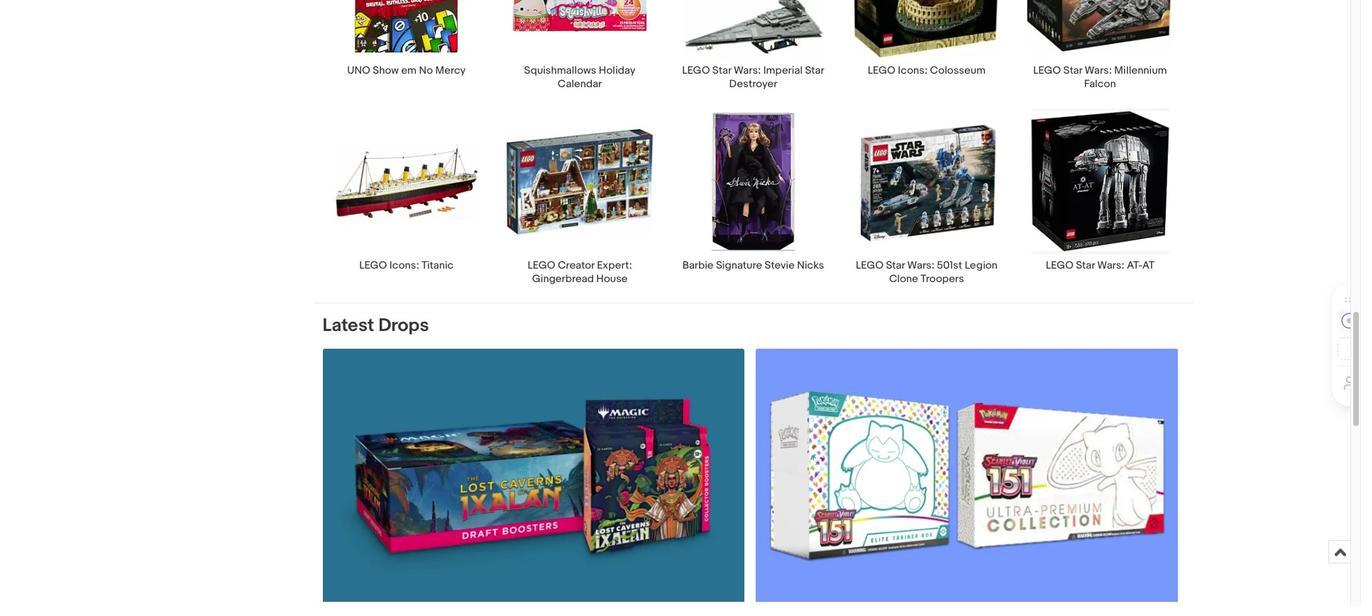 Task type: vqa. For each thing, say whether or not it's contained in the screenshot.
Offer within the Bose Noise Cancelling QuietComfort Earbuds II - Black - SEALED Brand New $153.50 or Best Offer Free 4 day shipping 3 watchers
no



Task type: locate. For each thing, give the bounding box(es) containing it.
at
[[1143, 259, 1155, 272]]

millennium
[[1115, 64, 1167, 78]]

lego inside lego star wars: 501st legion clone troopers
[[856, 259, 884, 272]]

lego icons: colosseum link
[[840, 0, 1014, 91]]

wars: left millennium
[[1085, 64, 1112, 78]]

star
[[713, 64, 731, 78], [805, 64, 825, 78], [1064, 64, 1083, 78], [886, 259, 905, 272], [1076, 259, 1095, 272]]

star inside lego star wars: millennium falcon
[[1064, 64, 1083, 78]]

expert:
[[597, 259, 632, 272]]

wars: inside lego star wars: millennium falcon
[[1085, 64, 1112, 78]]

icons: left colosseum
[[898, 64, 928, 78]]

barbie
[[683, 259, 714, 272]]

None text field
[[323, 349, 745, 607]]

squishmallows holiday calendar
[[524, 64, 636, 91]]

wars: for 501st
[[907, 259, 935, 272]]

0 vertical spatial icons:
[[898, 64, 928, 78]]

latest
[[323, 315, 374, 337]]

signature
[[716, 259, 762, 272]]

wars: left imperial
[[734, 64, 761, 78]]

lego inside lego star wars: imperial star destroyer
[[682, 64, 710, 78]]

1 vertical spatial icons:
[[389, 259, 419, 272]]

star for lego star wars: millennium falcon
[[1064, 64, 1083, 78]]

stevie
[[765, 259, 795, 272]]

wars: for imperial
[[734, 64, 761, 78]]

latest drops
[[323, 315, 429, 337]]

star inside lego star wars: 501st legion clone troopers
[[886, 259, 905, 272]]

star left imperial
[[713, 64, 731, 78]]

icons: left titanic
[[389, 259, 419, 272]]

lego star wars: at-at
[[1046, 259, 1155, 272]]

star left troopers
[[886, 259, 905, 272]]

lego
[[682, 64, 710, 78], [868, 64, 896, 78], [1033, 64, 1061, 78], [359, 259, 387, 272], [528, 259, 556, 272], [856, 259, 884, 272], [1046, 259, 1074, 272]]

holiday
[[599, 64, 636, 78]]

star left at-
[[1076, 259, 1095, 272]]

lego star wars: 501st legion clone troopers
[[856, 259, 998, 286]]

uno show em no mercy
[[347, 64, 466, 78]]

lego for lego star wars: imperial star destroyer
[[682, 64, 710, 78]]

lego star wars: imperial star destroyer
[[682, 64, 825, 91]]

lego star wars: 501st legion clone troopers link
[[840, 108, 1014, 286]]

lego icons: titanic link
[[320, 108, 493, 286]]

calendar
[[558, 78, 602, 91]]

1 horizontal spatial icons:
[[898, 64, 928, 78]]

wars:
[[734, 64, 761, 78], [1085, 64, 1112, 78], [907, 259, 935, 272], [1097, 259, 1125, 272]]

lego inside lego creator expert: gingerbread house
[[528, 259, 556, 272]]

wars: inside lego star wars: 501st legion clone troopers
[[907, 259, 935, 272]]

lego icons: titanic
[[359, 259, 454, 272]]

uno show em no mercy link
[[320, 0, 493, 91]]

creator
[[558, 259, 595, 272]]

None text field
[[756, 349, 1178, 607]]

lego inside lego star wars: millennium falcon
[[1033, 64, 1061, 78]]

star for lego star wars: at-at
[[1076, 259, 1095, 272]]

lego creator expert: gingerbread house
[[528, 259, 632, 286]]

0 horizontal spatial icons:
[[389, 259, 419, 272]]

mercy
[[435, 64, 466, 78]]

wars: left 501st
[[907, 259, 935, 272]]

lego icons: colosseum
[[868, 64, 986, 78]]

wars: left at-
[[1097, 259, 1125, 272]]

wars: inside lego star wars: imperial star destroyer
[[734, 64, 761, 78]]

star left falcon
[[1064, 64, 1083, 78]]

lego star wars: millennium falcon
[[1033, 64, 1167, 91]]

icons:
[[898, 64, 928, 78], [389, 259, 419, 272]]

star for lego star wars: imperial star destroyer
[[713, 64, 731, 78]]

lego for lego star wars: 501st legion clone troopers
[[856, 259, 884, 272]]



Task type: describe. For each thing, give the bounding box(es) containing it.
lego star wars: imperial star destroyer link
[[667, 0, 840, 91]]

nicks
[[797, 259, 824, 272]]

wars: for at-
[[1097, 259, 1125, 272]]

squishmallows
[[524, 64, 597, 78]]

no
[[419, 64, 433, 78]]

show
[[373, 64, 399, 78]]

lego for lego creator expert: gingerbread house
[[528, 259, 556, 272]]

gingerbread
[[532, 272, 594, 286]]

lego for lego star wars: at-at
[[1046, 259, 1074, 272]]

uno
[[347, 64, 370, 78]]

falcon
[[1084, 78, 1116, 91]]

icons: for titanic
[[389, 259, 419, 272]]

icons: for colosseum
[[898, 64, 928, 78]]

drops
[[378, 315, 429, 337]]

lego for lego icons: titanic
[[359, 259, 387, 272]]

barbie signature stevie nicks link
[[667, 108, 840, 286]]

lego creator expert: gingerbread house link
[[493, 108, 667, 286]]

lego for lego icons: colosseum
[[868, 64, 896, 78]]

at-
[[1127, 259, 1143, 272]]

star for lego star wars: 501st legion clone troopers
[[886, 259, 905, 272]]

lego star wars: millennium falcon link
[[1014, 0, 1187, 91]]

501st
[[937, 259, 962, 272]]

wars: for millennium
[[1085, 64, 1112, 78]]

squishmallows holiday calendar link
[[493, 0, 667, 91]]

lego for lego star wars: millennium falcon
[[1033, 64, 1061, 78]]

destroyer
[[729, 78, 777, 91]]

lego star wars: at-at link
[[1014, 108, 1187, 286]]

barbie signature stevie nicks
[[683, 259, 824, 272]]

colosseum
[[930, 64, 986, 78]]

star right imperial
[[805, 64, 825, 78]]

legion
[[965, 259, 998, 272]]

clone
[[889, 272, 918, 286]]

em
[[401, 64, 417, 78]]

house
[[596, 272, 628, 286]]

imperial
[[763, 64, 803, 78]]

troopers
[[921, 272, 964, 286]]

titanic
[[422, 259, 454, 272]]



